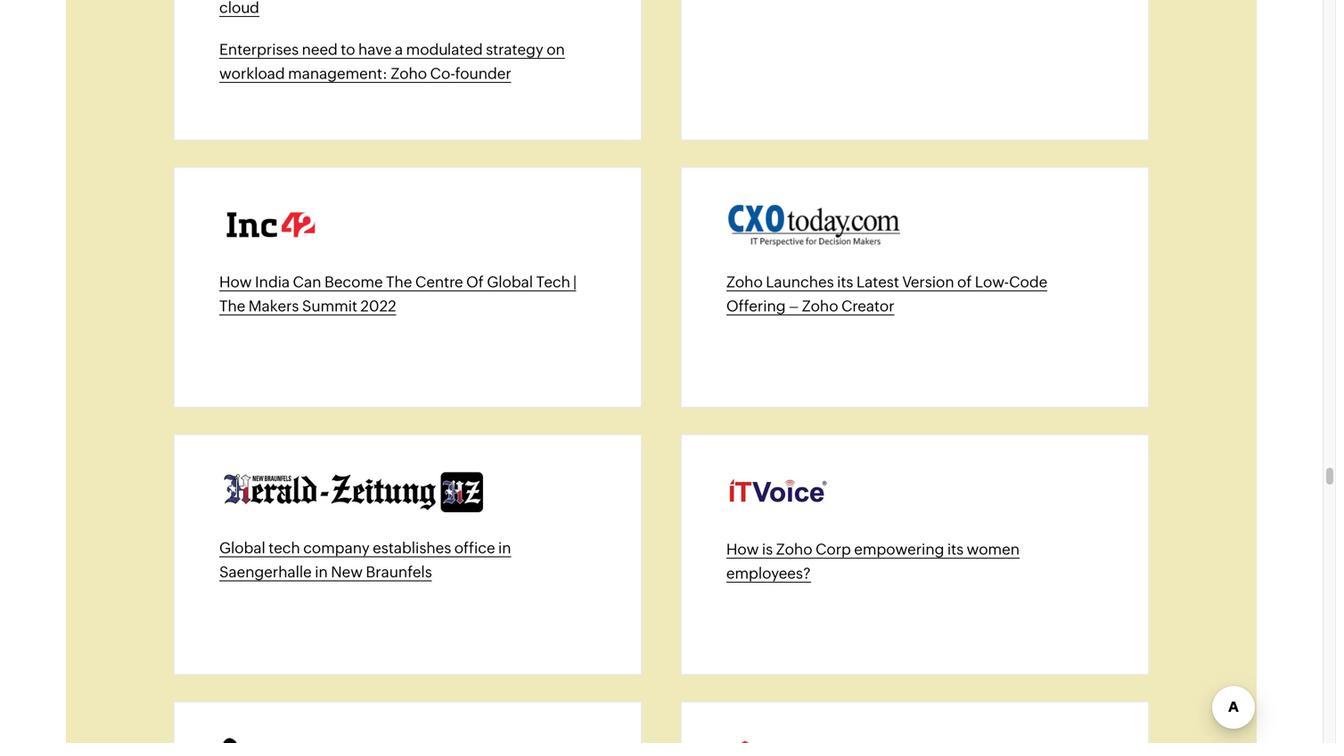 Task type: locate. For each thing, give the bounding box(es) containing it.
0 horizontal spatial how
[[219, 273, 252, 290]]

new
[[331, 563, 363, 581]]

0 horizontal spatial the
[[219, 297, 245, 315]]

1 horizontal spatial its
[[947, 541, 964, 558]]

enterprises
[[219, 41, 299, 58]]

zoho
[[391, 65, 427, 82], [726, 273, 763, 290], [802, 297, 838, 315], [776, 541, 813, 558]]

the up 2022
[[386, 273, 412, 290]]

1 horizontal spatial the
[[386, 273, 412, 290]]

launches
[[766, 273, 834, 290]]

saengerhalle
[[219, 563, 312, 581]]

tech
[[269, 539, 300, 557]]

its left women
[[947, 541, 964, 558]]

zoho launches its latest version of low-code offering – zoho creator link
[[726, 273, 1048, 316]]

1 horizontal spatial in
[[498, 539, 511, 557]]

global
[[487, 273, 533, 290], [219, 539, 265, 557]]

0 horizontal spatial its
[[837, 273, 853, 290]]

zoho right the –
[[802, 297, 838, 315]]

in right office
[[498, 539, 511, 557]]

zoho down a at the left
[[391, 65, 427, 82]]

1 vertical spatial global
[[219, 539, 265, 557]]

how inside 'how is zoho corp empowering its women employees?'
[[726, 541, 759, 558]]

0 horizontal spatial in
[[315, 563, 328, 581]]

how india can become the centre of global tech | the makers summit 2022
[[219, 273, 576, 315]]

global up saengerhalle at left bottom
[[219, 539, 265, 557]]

global tech company establishes office in saengerhalle in new braunfels
[[219, 539, 511, 581]]

1 horizontal spatial global
[[487, 273, 533, 290]]

founder
[[455, 65, 511, 82]]

india
[[255, 273, 290, 290]]

zoho_general_pages image for company
[[219, 471, 483, 512]]

co-
[[430, 65, 455, 82]]

of
[[957, 273, 972, 290]]

office
[[454, 539, 495, 557]]

to
[[341, 41, 355, 58]]

the
[[386, 273, 412, 290], [219, 297, 245, 315]]

global inside global tech company establishes office in saengerhalle in new braunfels
[[219, 539, 265, 557]]

global right of
[[487, 273, 533, 290]]

empowering
[[854, 541, 944, 558]]

how left the is on the bottom right of page
[[726, 541, 759, 558]]

its
[[837, 273, 853, 290], [947, 541, 964, 558]]

0 horizontal spatial global
[[219, 539, 265, 557]]

creator
[[841, 297, 895, 315]]

is
[[762, 541, 773, 558]]

1 horizontal spatial how
[[726, 541, 759, 558]]

0 vertical spatial its
[[837, 273, 853, 290]]

establishes
[[373, 539, 451, 557]]

0 vertical spatial how
[[219, 273, 252, 290]]

1 vertical spatial how
[[726, 541, 759, 558]]

version
[[902, 273, 954, 290]]

zoho inside 'how is zoho corp empowering its women employees?'
[[776, 541, 813, 558]]

the left makers
[[219, 297, 245, 315]]

in
[[498, 539, 511, 557], [315, 563, 328, 581]]

0 vertical spatial global
[[487, 273, 533, 290]]

low-
[[975, 273, 1009, 290]]

zoho right the is on the bottom right of page
[[776, 541, 813, 558]]

modulated
[[406, 41, 483, 58]]

how inside how india can become the centre of global tech | the makers summit 2022
[[219, 273, 252, 290]]

in left new
[[315, 563, 328, 581]]

braunfels
[[366, 563, 432, 581]]

how left india on the left top
[[219, 273, 252, 290]]

zoho_general_pages image
[[219, 204, 322, 246], [726, 204, 902, 246], [219, 471, 483, 512], [726, 471, 831, 514], [219, 738, 318, 743], [726, 738, 922, 743]]

1 vertical spatial its
[[947, 541, 964, 558]]

its left "latest"
[[837, 273, 853, 290]]

how
[[219, 273, 252, 290], [726, 541, 759, 558]]

a
[[395, 41, 403, 58]]



Task type: describe. For each thing, give the bounding box(es) containing it.
company
[[303, 539, 370, 557]]

become
[[324, 273, 383, 290]]

zoho_general_pages image for its
[[726, 204, 902, 246]]

0 vertical spatial in
[[498, 539, 511, 557]]

zoho up offering
[[726, 273, 763, 290]]

how for how india can become the centre of global tech | the makers summit 2022
[[219, 273, 252, 290]]

can
[[293, 273, 321, 290]]

code
[[1009, 273, 1048, 290]]

–
[[789, 297, 799, 315]]

enterprises need to have a modulated strategy on workload management: zoho co-founder link
[[219, 41, 565, 83]]

management:
[[288, 65, 388, 82]]

of
[[466, 273, 484, 290]]

offering
[[726, 297, 786, 315]]

women
[[967, 541, 1020, 558]]

corp
[[816, 541, 851, 558]]

how is zoho corp empowering its women employees?
[[726, 541, 1020, 582]]

have
[[358, 41, 392, 58]]

strategy
[[486, 41, 544, 58]]

its inside 'how is zoho corp empowering its women employees?'
[[947, 541, 964, 558]]

how is zoho corp empowering its women employees? link
[[726, 541, 1020, 583]]

makers
[[249, 297, 299, 315]]

global tech company establishes office in saengerhalle in new braunfels link
[[219, 539, 511, 582]]

1 vertical spatial in
[[315, 563, 328, 581]]

tech
[[536, 273, 570, 290]]

zoho_general_pages image for can
[[219, 204, 322, 246]]

0 vertical spatial the
[[386, 273, 412, 290]]

global inside how india can become the centre of global tech | the makers summit 2022
[[487, 273, 533, 290]]

summit
[[302, 297, 357, 315]]

1 vertical spatial the
[[219, 297, 245, 315]]

how india can become the centre of global tech | the makers summit 2022 link
[[219, 273, 576, 316]]

zoho_general_pages image for zoho
[[726, 471, 831, 514]]

its inside zoho launches its latest version of low-code offering – zoho creator
[[837, 273, 853, 290]]

workload
[[219, 65, 285, 82]]

how for how is zoho corp empowering its women employees?
[[726, 541, 759, 558]]

enterprises need to have a modulated strategy on workload management: zoho co-founder
[[219, 41, 565, 82]]

|
[[574, 273, 576, 290]]

centre
[[415, 273, 463, 290]]

zoho launches its latest version of low-code offering – zoho creator
[[726, 273, 1048, 315]]

on
[[547, 41, 565, 58]]

2022
[[361, 297, 396, 315]]

zoho inside enterprises need to have a modulated strategy on workload management: zoho co-founder
[[391, 65, 427, 82]]

need
[[302, 41, 338, 58]]

employees?
[[726, 565, 811, 582]]

latest
[[857, 273, 899, 290]]



Task type: vqa. For each thing, say whether or not it's contained in the screenshot.
bottommost more
no



